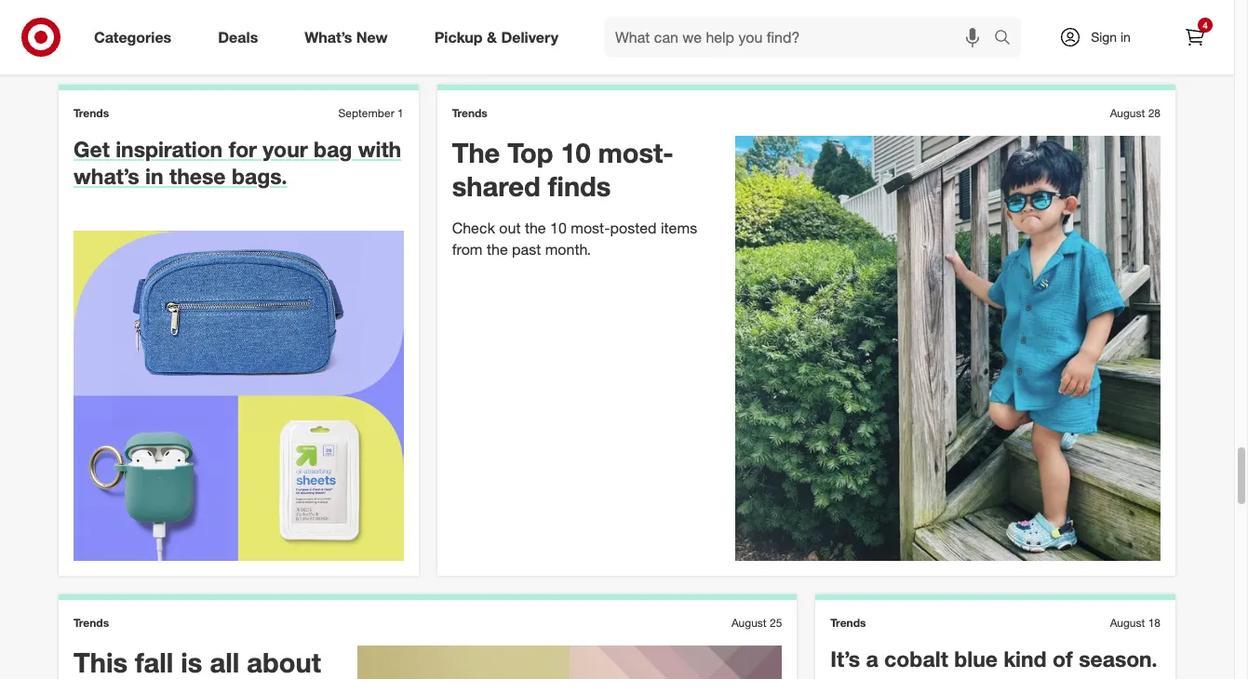 Task type: locate. For each thing, give the bounding box(es) containing it.
trends up "the"
[[452, 106, 488, 120]]

most- inside check out the 10 most-posted items from the past month.
[[571, 219, 610, 238]]

in right sign
[[1121, 29, 1131, 45]]

august
[[1110, 106, 1145, 120], [732, 616, 767, 630], [1110, 616, 1145, 630]]

what's
[[305, 28, 352, 46]]

1 vertical spatial the
[[487, 240, 508, 259]]

0 horizontal spatial in
[[145, 163, 164, 189]]

0 vertical spatial in
[[1121, 29, 1131, 45]]

0 vertical spatial 10
[[561, 136, 591, 169]]

september
[[338, 106, 394, 120]]

28
[[1148, 106, 1161, 120]]

august for august 25
[[732, 616, 767, 630]]

blue
[[954, 646, 998, 672]]

out
[[499, 219, 521, 238]]

4
[[1203, 20, 1208, 31]]

august 18
[[1110, 616, 1161, 630]]

cobalt
[[884, 646, 948, 672]]

0 horizontal spatial the
[[487, 240, 508, 259]]

in down inspiration
[[145, 163, 164, 189]]

10 up month.
[[550, 219, 567, 238]]

search button
[[986, 17, 1031, 61]]

the up past
[[525, 219, 546, 238]]

about
[[247, 646, 321, 679]]

pickup & delivery
[[434, 28, 559, 46]]

what's
[[74, 163, 139, 189]]

all
[[210, 646, 239, 679]]

bag
[[314, 136, 352, 162]]

most-
[[598, 136, 674, 169], [571, 219, 610, 238]]

most- up month.
[[571, 219, 610, 238]]

1 vertical spatial most-
[[571, 219, 610, 238]]

august left 28
[[1110, 106, 1145, 120]]

1 vertical spatial in
[[145, 163, 164, 189]]

august left 25
[[732, 616, 767, 630]]

trends up it's
[[831, 616, 866, 630]]

sign in link
[[1043, 17, 1160, 58]]

in
[[1121, 29, 1131, 45], [145, 163, 164, 189]]

for
[[229, 136, 257, 162]]

this fall is all about
[[74, 646, 325, 680]]

pickup
[[434, 28, 483, 46]]

august left 18
[[1110, 616, 1145, 630]]

delivery
[[501, 28, 559, 46]]

trends for august 18
[[831, 616, 866, 630]]

10
[[561, 136, 591, 169], [550, 219, 567, 238]]

it's a cobalt blue kind of season.
[[831, 646, 1158, 672]]

most- inside the top 10 most- shared finds
[[598, 136, 674, 169]]

the
[[525, 219, 546, 238], [487, 240, 508, 259]]

10 up finds
[[561, 136, 591, 169]]

kind
[[1004, 646, 1047, 672]]

1 vertical spatial 10
[[550, 219, 567, 238]]

fall
[[135, 646, 173, 679]]

what's new link
[[289, 17, 411, 58]]

is
[[181, 646, 202, 679]]

from
[[452, 240, 483, 259]]

august for august 18
[[1110, 616, 1145, 630]]

the down "out"
[[487, 240, 508, 259]]

0 vertical spatial most-
[[598, 136, 674, 169]]

shared
[[452, 170, 541, 203]]

trends up get
[[74, 106, 109, 120]]

this
[[74, 646, 128, 679]]

trends up the this
[[74, 616, 109, 630]]

august 25
[[732, 616, 782, 630]]

trends
[[74, 106, 109, 120], [452, 106, 488, 120], [74, 616, 109, 630], [831, 616, 866, 630]]

10 inside the top 10 most- shared finds
[[561, 136, 591, 169]]

sign in
[[1091, 29, 1131, 45]]

0 vertical spatial the
[[525, 219, 546, 238]]

most- up finds
[[598, 136, 674, 169]]

of
[[1053, 646, 1073, 672]]

items
[[661, 219, 697, 238]]



Task type: describe. For each thing, give the bounding box(es) containing it.
&
[[487, 28, 497, 46]]

your
[[263, 136, 308, 162]]

check
[[452, 219, 495, 238]]

﻿﻿with
[[358, 136, 401, 162]]

a
[[866, 646, 878, 672]]

deals
[[218, 28, 258, 46]]

past
[[512, 240, 541, 259]]

trends for august 25
[[74, 616, 109, 630]]

the top 10 most- shared finds
[[452, 136, 674, 203]]

deals link
[[202, 17, 281, 58]]

top
[[508, 136, 553, 169]]

denim for daaays, in just the right ways. image
[[357, 0, 782, 51]]

10 inside check out the 10 most-posted items from the past month.
[[550, 219, 567, 238]]

season.
[[1079, 646, 1158, 672]]

new
[[356, 28, 388, 46]]

get
[[74, 136, 110, 162]]

18
[[1148, 616, 1161, 630]]

get inspiration for your bag ﻿﻿with what's in these bags.
[[74, 136, 401, 189]]

these
[[169, 163, 226, 189]]

categories link
[[78, 17, 195, 58]]

categories
[[94, 28, 171, 46]]

1 horizontal spatial the
[[525, 219, 546, 238]]

cherry red is on the rise for fall. image
[[831, 0, 1161, 51]]

in inside get inspiration for your bag ﻿﻿with what's in these bags.
[[145, 163, 164, 189]]

search
[[986, 29, 1031, 48]]

trends for september 1
[[74, 106, 109, 120]]

september 1
[[338, 106, 404, 120]]

posted
[[610, 219, 657, 238]]

get inspiration for your bag ﻿﻿with what's in these bags. image
[[74, 231, 404, 561]]

1
[[397, 106, 404, 120]]

it's
[[831, 646, 860, 672]]

check out the 10 most-posted items from the past month.
[[452, 219, 697, 259]]

finds
[[548, 170, 611, 203]]

4 link
[[1175, 17, 1216, 58]]

bags.
[[232, 163, 287, 189]]

this fall is all about the elevated minimalism of quiet luxury. image
[[357, 646, 782, 680]]

1 horizontal spatial in
[[1121, 29, 1131, 45]]

august for august 28
[[1110, 106, 1145, 120]]

What can we help you find? suggestions appear below search field
[[604, 17, 999, 58]]

inspiration
[[116, 136, 223, 162]]

month.
[[545, 240, 591, 259]]

the top 10 most-shared finds image
[[736, 136, 1161, 561]]

sign
[[1091, 29, 1117, 45]]

trends for august 28
[[452, 106, 488, 120]]

pickup & delivery link
[[419, 17, 582, 58]]

25
[[770, 616, 782, 630]]

august 28
[[1110, 106, 1161, 120]]

what's new
[[305, 28, 388, 46]]

the
[[452, 136, 500, 169]]



Task type: vqa. For each thing, say whether or not it's contained in the screenshot.
CHECK OUT THE 10 MOST-POSTED ITEMS FROM THE PAST MONTH.
yes



